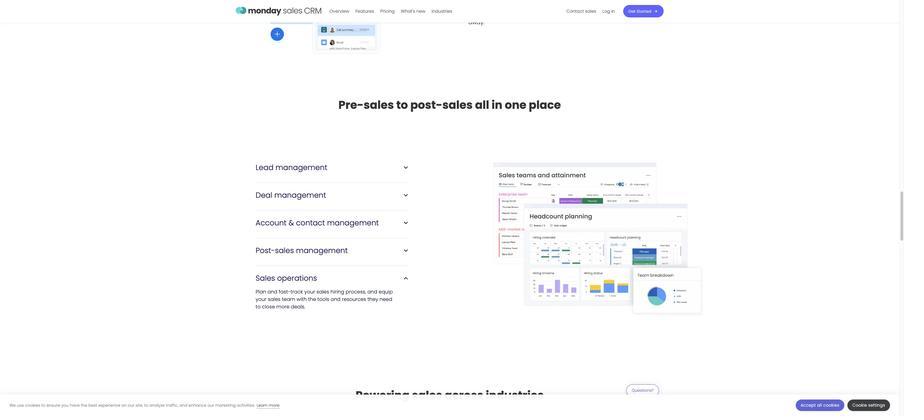 Task type: locate. For each thing, give the bounding box(es) containing it.
1 horizontal spatial cookies
[[824, 403, 840, 408]]

hiring
[[331, 288, 344, 296]]

cookies right accept
[[824, 403, 840, 408]]

log in
[[603, 8, 615, 14]]

questions?
[[632, 388, 654, 393]]

the
[[308, 296, 316, 303], [81, 402, 87, 408]]

marketing
[[215, 402, 236, 408]]

in right log
[[612, 8, 615, 14]]

your up the with
[[304, 288, 315, 296]]

0 vertical spatial more
[[276, 303, 290, 310]]

ensure
[[46, 402, 60, 408]]

0 vertical spatial your
[[304, 288, 315, 296]]

dialog
[[0, 395, 900, 416]]

what's
[[401, 8, 415, 14]]

to right site,
[[144, 402, 148, 408]]

pricing link
[[377, 6, 398, 16]]

more for learn
[[269, 402, 280, 408]]

the left 'best'
[[81, 402, 87, 408]]

settings
[[869, 403, 885, 408]]

tab list
[[256, 165, 408, 193], [256, 193, 408, 221], [256, 221, 408, 248], [256, 248, 408, 276]]

0 horizontal spatial your
[[256, 296, 267, 303]]

1 horizontal spatial all
[[817, 403, 822, 408]]

more for close
[[276, 303, 290, 310]]

experience
[[98, 402, 120, 408]]

0 vertical spatial all
[[475, 97, 489, 113]]

on
[[121, 402, 127, 408]]

1 vertical spatial the
[[81, 402, 87, 408]]

and
[[268, 288, 277, 296], [368, 288, 377, 296], [331, 296, 341, 303], [179, 402, 187, 408]]

what's new link
[[398, 6, 429, 16]]

your
[[304, 288, 315, 296], [256, 296, 267, 303]]

more
[[276, 303, 290, 310], [269, 402, 280, 408]]

the right the with
[[308, 296, 316, 303]]

to left close
[[256, 303, 261, 310]]

0 horizontal spatial all
[[475, 97, 489, 113]]

more inside plan and fast-track your sales hiring process, and equip your sales team with the tools and resources they need to close more deals.
[[276, 303, 290, 310]]

learn
[[257, 402, 268, 408]]

we use cookies to ensure you have the best experience on our site, to analyze traffic, and enhance our marketing activities. learn more
[[9, 402, 280, 408]]

contact sales button
[[564, 6, 600, 16]]

traffic,
[[166, 402, 178, 408]]

overview link
[[327, 6, 353, 16]]

accept all cookies button
[[796, 400, 845, 411]]

more inside dialog
[[269, 402, 280, 408]]

resources
[[342, 296, 366, 303]]

main element
[[327, 0, 664, 22]]

1 vertical spatial more
[[269, 402, 280, 408]]

0 horizontal spatial the
[[81, 402, 87, 408]]

1 horizontal spatial our
[[208, 402, 214, 408]]

more down 'team' at the bottom left of page
[[276, 303, 290, 310]]

to inside plan and fast-track your sales hiring process, and equip your sales team with the tools and resources they need to close more deals.
[[256, 303, 261, 310]]

your down plan in the left of the page
[[256, 296, 267, 303]]

1 horizontal spatial your
[[304, 288, 315, 296]]

our right on
[[128, 402, 134, 408]]

0 vertical spatial in
[[612, 8, 615, 14]]

with
[[297, 296, 307, 303]]

post-
[[410, 97, 443, 113]]

new
[[417, 8, 426, 14]]

fast-
[[279, 288, 291, 296]]

close
[[262, 303, 275, 310]]

site,
[[135, 402, 143, 408]]

1 our from the left
[[128, 402, 134, 408]]

and up they
[[368, 288, 377, 296]]

cookies right use
[[25, 402, 40, 408]]

0 horizontal spatial cookies
[[25, 402, 40, 408]]

dialog containing we use cookies to ensure you have the best experience on our site, to analyze traffic, and enhance our marketing activities.
[[0, 395, 900, 416]]

1 horizontal spatial in
[[612, 8, 615, 14]]

have
[[70, 402, 80, 408]]

cookies
[[25, 402, 40, 408], [824, 403, 840, 408]]

1 horizontal spatial the
[[308, 296, 316, 303]]

0 horizontal spatial our
[[128, 402, 134, 408]]

process,
[[346, 288, 366, 296]]

mobile communication image
[[256, 0, 450, 58]]

activities.
[[237, 402, 255, 408]]

cookies inside button
[[824, 403, 840, 408]]

in left one
[[492, 97, 503, 113]]

2 tab list from the top
[[256, 193, 408, 221]]

more right learn
[[269, 402, 280, 408]]

to
[[396, 97, 408, 113], [256, 303, 261, 310], [41, 402, 45, 408], [144, 402, 148, 408]]

our right enhance
[[208, 402, 214, 408]]

1 vertical spatial all
[[817, 403, 822, 408]]

in
[[612, 8, 615, 14], [492, 97, 503, 113]]

sales
[[586, 8, 597, 14], [364, 97, 394, 113], [443, 97, 473, 113], [317, 288, 329, 296], [268, 296, 281, 303], [412, 388, 442, 403]]

log
[[603, 8, 610, 14]]

cookie settings button
[[848, 400, 890, 411]]

our
[[128, 402, 134, 408], [208, 402, 214, 408]]

0 vertical spatial the
[[308, 296, 316, 303]]

get
[[629, 8, 636, 14]]

list
[[564, 0, 618, 22]]

and right plan in the left of the page
[[268, 288, 277, 296]]

0 horizontal spatial in
[[492, 97, 503, 113]]

monday.com crm and sales image
[[236, 4, 322, 17]]

pricing
[[381, 8, 395, 14]]

all
[[475, 97, 489, 113], [817, 403, 822, 408]]

features link
[[353, 6, 377, 16]]



Task type: describe. For each thing, give the bounding box(es) containing it.
pre-
[[339, 97, 364, 113]]

in inside list
[[612, 8, 615, 14]]

powering sales across industries
[[356, 388, 544, 403]]

the inside plan and fast-track your sales hiring process, and equip your sales team with the tools and resources they need to close more deals.
[[308, 296, 316, 303]]

track
[[291, 288, 303, 296]]

4 tab list from the top
[[256, 248, 408, 276]]

questions? button
[[627, 385, 659, 401]]

to left ensure
[[41, 402, 45, 408]]

sales inside button
[[586, 8, 597, 14]]

analyze
[[149, 402, 165, 408]]

best
[[88, 402, 97, 408]]

2 our from the left
[[208, 402, 214, 408]]

pre-sales to post-sales all in one place
[[339, 97, 561, 113]]

across
[[445, 388, 484, 403]]

cookies for all
[[824, 403, 840, 408]]

they
[[368, 296, 378, 303]]

industries
[[432, 8, 453, 14]]

plan and fast-track your sales hiring process, and equip your sales team with the tools and resources they need to close more deals. tab
[[256, 276, 408, 311]]

log in link
[[600, 6, 618, 16]]

the inside dialog
[[81, 402, 87, 408]]

list containing contact sales
[[564, 0, 618, 22]]

contact sales
[[567, 8, 597, 14]]

to left post-
[[396, 97, 408, 113]]

industries
[[486, 388, 544, 403]]

cookie
[[853, 403, 867, 408]]

get started button
[[623, 5, 664, 17]]

1 vertical spatial in
[[492, 97, 503, 113]]

tools
[[318, 296, 329, 303]]

we
[[9, 402, 16, 408]]

accept all cookies
[[801, 403, 840, 408]]

you
[[61, 402, 69, 408]]

started
[[637, 8, 652, 14]]

features
[[356, 8, 374, 14]]

what's new
[[401, 8, 426, 14]]

1 vertical spatial your
[[256, 296, 267, 303]]

powering
[[356, 388, 410, 403]]

use
[[17, 402, 24, 408]]

enhance
[[189, 402, 206, 408]]

sales operations updated image
[[492, 157, 707, 329]]

and down hiring
[[331, 296, 341, 303]]

plan
[[256, 288, 266, 296]]

1 tab list from the top
[[256, 165, 408, 193]]

contact
[[567, 8, 584, 14]]

one
[[505, 97, 527, 113]]

place
[[529, 97, 561, 113]]

cookies for use
[[25, 402, 40, 408]]

learn more link
[[257, 402, 280, 409]]

need
[[380, 296, 392, 303]]

3 tab list from the top
[[256, 221, 408, 248]]

deals.
[[291, 303, 305, 310]]

plan and fast-track your sales hiring process, and equip your sales team with the tools and resources they need to close more deals.
[[256, 288, 393, 310]]

team
[[282, 296, 295, 303]]

overview
[[330, 8, 350, 14]]

get started
[[629, 8, 652, 14]]

cookie settings
[[853, 403, 885, 408]]

industries link
[[429, 6, 456, 16]]

accept
[[801, 403, 816, 408]]

all inside button
[[817, 403, 822, 408]]

equip
[[379, 288, 393, 296]]

and right 'traffic,' in the left of the page
[[179, 402, 187, 408]]



Task type: vqa. For each thing, say whether or not it's contained in the screenshot.
Cookie Settings button
yes



